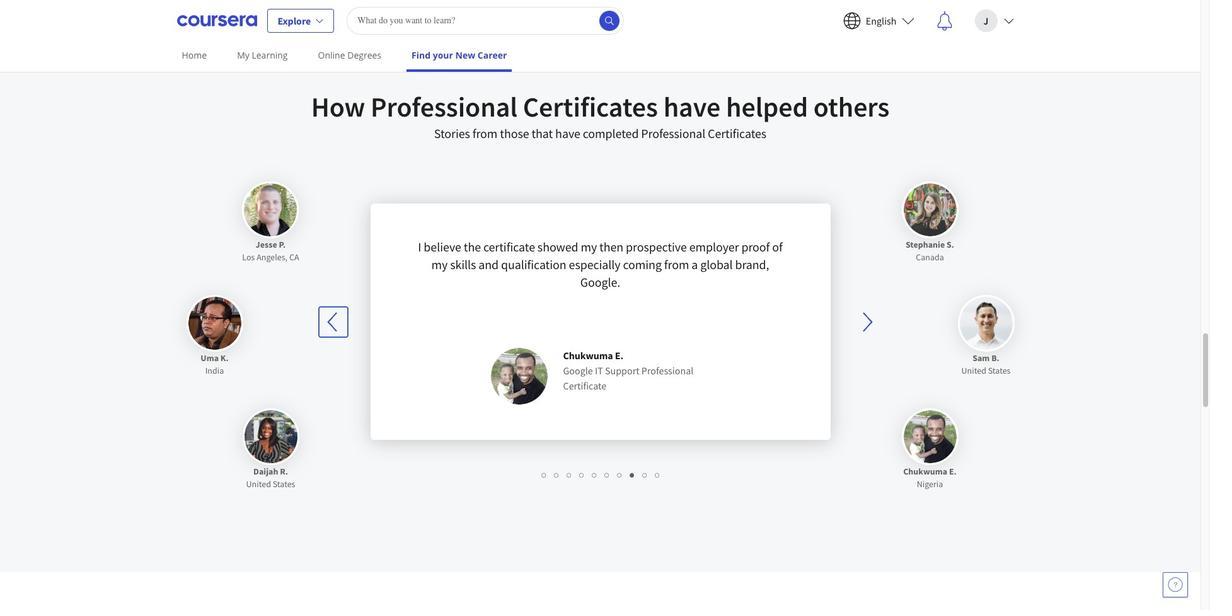 Task type: describe. For each thing, give the bounding box(es) containing it.
0 horizontal spatial certificates
[[523, 90, 658, 124]]

of
[[772, 239, 783, 255]]

s.
[[947, 239, 954, 250]]

i
[[418, 239, 421, 255]]

google
[[563, 364, 593, 377]]

believe
[[424, 239, 461, 255]]

how
[[311, 90, 365, 124]]

i believe the certificate showed my then prospective employer proof of my skills and qualification especially coming from a global brand, google.
[[418, 239, 783, 290]]

prospective
[[626, 239, 687, 255]]

degrees
[[347, 49, 381, 61]]

daijah
[[253, 466, 278, 477]]

english button
[[833, 0, 924, 41]]

my learning
[[237, 49, 288, 61]]

uma k. india
[[201, 352, 229, 376]]

e. for google
[[615, 349, 623, 362]]

0 vertical spatial professional
[[371, 90, 518, 124]]

1 horizontal spatial certificates
[[708, 126, 766, 141]]

and
[[478, 257, 499, 272]]

online degrees
[[318, 49, 381, 61]]

support
[[605, 364, 639, 377]]

proof
[[741, 239, 770, 255]]

e. for nigeria
[[949, 466, 957, 477]]

find your new career link
[[407, 41, 512, 72]]

p.
[[279, 239, 286, 250]]

j button
[[965, 0, 1024, 41]]

united for daijah
[[246, 479, 271, 490]]

online
[[318, 49, 345, 61]]

career
[[478, 49, 507, 61]]

united for sam
[[961, 365, 986, 376]]

ca
[[289, 252, 299, 263]]

helped
[[726, 90, 808, 124]]

slides element
[[348, 468, 852, 481]]

go to previous slide image
[[327, 312, 337, 332]]

states for sam b.
[[988, 365, 1011, 376]]

professional inside chukwuma e. google it support professional certificate
[[641, 364, 693, 377]]

nigeria
[[917, 479, 943, 490]]

stephanie s. canada
[[906, 239, 954, 263]]

from inside how professional certificates have helped others stories from those that have completed professional certificates
[[473, 126, 497, 141]]

global
[[700, 257, 733, 272]]

sam
[[973, 352, 990, 364]]

uma
[[201, 352, 219, 364]]

r.
[[280, 466, 288, 477]]

especially
[[569, 257, 621, 272]]

skills
[[450, 257, 476, 272]]

completed
[[583, 126, 639, 141]]

the
[[464, 239, 481, 255]]

j
[[984, 14, 989, 27]]

los
[[242, 252, 255, 263]]

home link
[[177, 41, 212, 69]]

go to next slide image
[[853, 307, 882, 337]]

a
[[692, 257, 698, 272]]

0 vertical spatial have
[[663, 90, 721, 124]]

certificate
[[563, 380, 606, 392]]



Task type: vqa. For each thing, say whether or not it's contained in the screenshot.
E. within the Chukwuma E. Nigeria
yes



Task type: locate. For each thing, give the bounding box(es) containing it.
certificates down helped in the top right of the page
[[708, 126, 766, 141]]

stories
[[434, 126, 470, 141]]

how professional certificates have helped others stories from those that have completed professional certificates
[[311, 90, 889, 141]]

sam b. united states
[[961, 352, 1011, 376]]

united inside sam b. united states
[[961, 365, 986, 376]]

professional up stories on the left top of page
[[371, 90, 518, 124]]

0 vertical spatial from
[[473, 126, 497, 141]]

0 horizontal spatial from
[[473, 126, 497, 141]]

certificates up completed
[[523, 90, 658, 124]]

my down believe
[[431, 257, 448, 272]]

0 vertical spatial united
[[961, 365, 986, 376]]

chukwuma e. nigeria
[[903, 466, 957, 490]]

0 vertical spatial certificates
[[523, 90, 658, 124]]

my up the especially
[[581, 239, 597, 255]]

1 horizontal spatial chukwuma
[[903, 466, 947, 477]]

professional right completed
[[641, 126, 705, 141]]

brand,
[[735, 257, 769, 272]]

online degrees link
[[313, 41, 386, 69]]

chukwuma for nigeria
[[903, 466, 947, 477]]

0 horizontal spatial have
[[555, 126, 580, 141]]

1 horizontal spatial my
[[581, 239, 597, 255]]

from left those
[[473, 126, 497, 141]]

e. inside chukwuma e. nigeria
[[949, 466, 957, 477]]

help center image
[[1168, 577, 1183, 592]]

1 vertical spatial from
[[664, 257, 689, 272]]

chukwuma up google on the bottom left of the page
[[563, 349, 613, 362]]

0 horizontal spatial states
[[273, 479, 295, 490]]

employer
[[689, 239, 739, 255]]

united down sam on the right bottom of the page
[[961, 365, 986, 376]]

from
[[473, 126, 497, 141], [664, 257, 689, 272]]

1 vertical spatial states
[[273, 479, 295, 490]]

1 vertical spatial united
[[246, 479, 271, 490]]

go to previous slide image
[[319, 307, 348, 337]]

2 vertical spatial professional
[[641, 364, 693, 377]]

0 horizontal spatial chukwuma
[[563, 349, 613, 362]]

1 vertical spatial my
[[431, 257, 448, 272]]

have
[[663, 90, 721, 124], [555, 126, 580, 141]]

jesse
[[256, 239, 277, 250]]

chukwuma e. image
[[491, 348, 547, 405]]

home
[[182, 49, 207, 61]]

my
[[581, 239, 597, 255], [431, 257, 448, 272]]

b.
[[991, 352, 999, 364]]

1 horizontal spatial united
[[961, 365, 986, 376]]

that
[[532, 126, 553, 141]]

daijah r. united states
[[246, 466, 295, 490]]

your
[[433, 49, 453, 61]]

new
[[455, 49, 475, 61]]

e. inside chukwuma e. google it support professional certificate
[[615, 349, 623, 362]]

0 vertical spatial e.
[[615, 349, 623, 362]]

explore button
[[267, 9, 334, 32]]

1 vertical spatial have
[[555, 126, 580, 141]]

professional right support
[[641, 364, 693, 377]]

0 vertical spatial my
[[581, 239, 597, 255]]

others
[[814, 90, 889, 124]]

united
[[961, 365, 986, 376], [246, 479, 271, 490]]

0 vertical spatial states
[[988, 365, 1011, 376]]

chukwuma for google
[[563, 349, 613, 362]]

0 horizontal spatial united
[[246, 479, 271, 490]]

my
[[237, 49, 250, 61]]

1 horizontal spatial have
[[663, 90, 721, 124]]

states down r.
[[273, 479, 295, 490]]

certificates
[[523, 90, 658, 124], [708, 126, 766, 141]]

find your new career
[[412, 49, 507, 61]]

learning
[[252, 49, 288, 61]]

What do you want to learn? text field
[[347, 7, 624, 34]]

from inside i believe the certificate showed my then prospective employer proof of my skills and qualification especially coming from a global brand, google.
[[664, 257, 689, 272]]

united down daijah
[[246, 479, 271, 490]]

united inside daijah r. united states
[[246, 479, 271, 490]]

chukwuma inside chukwuma e. google it support professional certificate
[[563, 349, 613, 362]]

jesse p. los angeles, ca
[[242, 239, 299, 263]]

english
[[866, 14, 897, 27]]

certificate
[[483, 239, 535, 255]]

states inside daijah r. united states
[[273, 479, 295, 490]]

showed
[[538, 239, 578, 255]]

those
[[500, 126, 529, 141]]

chukwuma e. google it support professional certificate
[[563, 349, 693, 392]]

1 vertical spatial chukwuma
[[903, 466, 947, 477]]

qualification
[[501, 257, 566, 272]]

coming
[[623, 257, 662, 272]]

professional
[[371, 90, 518, 124], [641, 126, 705, 141], [641, 364, 693, 377]]

india
[[205, 365, 224, 376]]

from left a
[[664, 257, 689, 272]]

chukwuma inside chukwuma e. nigeria
[[903, 466, 947, 477]]

chukwuma up the nigeria on the bottom of page
[[903, 466, 947, 477]]

it
[[595, 364, 603, 377]]

1 vertical spatial e.
[[949, 466, 957, 477]]

0 horizontal spatial e.
[[615, 349, 623, 362]]

google.
[[580, 274, 620, 290]]

1 horizontal spatial states
[[988, 365, 1011, 376]]

None search field
[[347, 7, 624, 34]]

1 vertical spatial certificates
[[708, 126, 766, 141]]

0 horizontal spatial my
[[431, 257, 448, 272]]

0 vertical spatial chukwuma
[[563, 349, 613, 362]]

angeles,
[[257, 252, 287, 263]]

1 vertical spatial professional
[[641, 126, 705, 141]]

e.
[[615, 349, 623, 362], [949, 466, 957, 477]]

my learning link
[[232, 41, 293, 69]]

chukwuma
[[563, 349, 613, 362], [903, 466, 947, 477]]

coursera image
[[177, 10, 257, 31]]

states down b.
[[988, 365, 1011, 376]]

1 horizontal spatial from
[[664, 257, 689, 272]]

states inside sam b. united states
[[988, 365, 1011, 376]]

states for daijah r.
[[273, 479, 295, 490]]

explore
[[278, 14, 311, 27]]

1 horizontal spatial e.
[[949, 466, 957, 477]]

canada
[[916, 252, 944, 263]]

states
[[988, 365, 1011, 376], [273, 479, 295, 490]]

find
[[412, 49, 431, 61]]

stephanie
[[906, 239, 945, 250]]

k.
[[220, 352, 229, 364]]

then
[[599, 239, 623, 255]]



